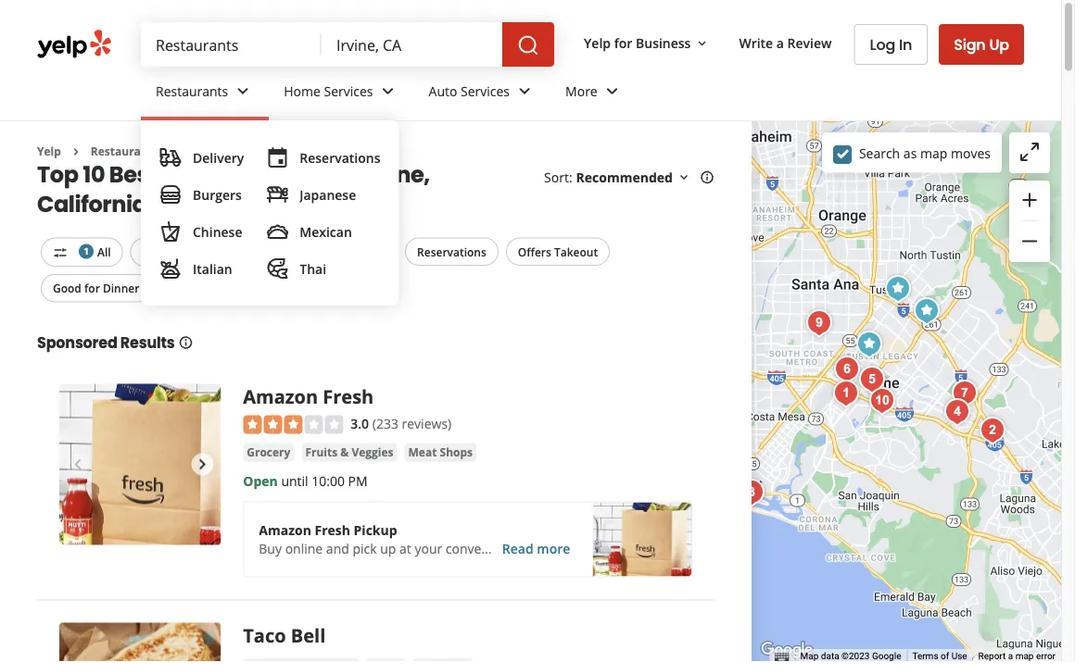 Task type: vqa. For each thing, say whether or not it's contained in the screenshot.
Zoom out image
yes



Task type: locate. For each thing, give the bounding box(es) containing it.
map data ©2023 google
[[801, 651, 902, 663]]

Near text field
[[337, 34, 488, 55]]

24 reservations v2 image
[[266, 146, 289, 169]]

up
[[380, 541, 396, 558]]

a right report
[[1008, 651, 1014, 663]]

meat shops button
[[405, 444, 477, 462]]

all
[[97, 244, 111, 260]]

16 info v2 image right 16 chevron down v2 image
[[700, 170, 715, 185]]

auto
[[429, 82, 457, 100]]

a for report
[[1008, 651, 1014, 663]]

open inside button
[[217, 244, 246, 260]]

services right the auto at left
[[461, 82, 510, 100]]

0 horizontal spatial for
[[84, 281, 100, 296]]

results
[[120, 333, 175, 354]]

0 vertical spatial fresh
[[323, 384, 374, 410]]

yelp for yelp for business
[[584, 34, 611, 52]]

a for write
[[777, 34, 784, 52]]

24 chevron down v2 image right more
[[601, 80, 624, 102]]

0 horizontal spatial and
[[193, 281, 214, 296]]

0 horizontal spatial services
[[324, 82, 373, 100]]

1 24 chevron down v2 image from the left
[[377, 80, 399, 102]]

16 info v2 image right results
[[178, 335, 193, 350]]

1 vertical spatial a
[[1008, 651, 1014, 663]]

mexican
[[300, 223, 352, 241]]

0 vertical spatial 16 info v2 image
[[700, 170, 715, 185]]

2 services from the left
[[461, 82, 510, 100]]

16 info v2 image
[[700, 170, 715, 185], [178, 335, 193, 350]]

yelp for business
[[584, 34, 691, 52]]

good for dinner button
[[41, 274, 152, 303]]

2 24 chevron down v2 image from the left
[[601, 80, 624, 102]]

search as map moves
[[859, 144, 991, 162]]

1 services from the left
[[324, 82, 373, 100]]

0 horizontal spatial a
[[777, 34, 784, 52]]

yelp
[[584, 34, 611, 52], [37, 144, 61, 159]]

for right good
[[84, 281, 100, 296]]

write a review link
[[732, 26, 840, 59]]

for for yelp
[[614, 34, 633, 52]]

offers
[[518, 244, 552, 260]]

bell
[[291, 624, 326, 649]]

24 chevron down v2 image inside home services link
[[377, 80, 399, 102]]

24 chevron down v2 image down near field
[[377, 80, 399, 102]]

0 vertical spatial reservations
[[300, 149, 381, 166]]

sort:
[[544, 169, 573, 186]]

thai
[[300, 260, 326, 278]]

None search field
[[141, 22, 558, 67]]

fresh up 3.0
[[323, 384, 374, 410]]

terms
[[913, 651, 939, 663]]

1 24 chevron down v2 image from the left
[[232, 80, 254, 102]]

24 chevron down v2 image
[[232, 80, 254, 102], [601, 80, 624, 102]]

fresh
[[323, 384, 374, 410], [315, 522, 350, 540]]

fresh for amazon fresh
[[323, 384, 374, 410]]

new
[[217, 281, 241, 296]]

2 24 chevron down v2 image from the left
[[514, 80, 536, 102]]

0 horizontal spatial yelp
[[37, 144, 61, 159]]

amazon for amazon fresh
[[243, 384, 318, 410]]

search
[[859, 144, 900, 162]]

1 vertical spatial open
[[243, 473, 278, 491]]

1 horizontal spatial map
[[1016, 651, 1034, 663]]

filters group
[[37, 238, 614, 303]]

1 vertical spatial and
[[326, 541, 349, 558]]

a right write
[[777, 34, 784, 52]]

meat shops link
[[405, 444, 477, 462]]

for for good
[[84, 281, 100, 296]]

meat shops
[[408, 445, 473, 461]]

1 vertical spatial for
[[84, 281, 100, 296]]

24 burgers v2 image
[[159, 184, 182, 206]]

1 vertical spatial reservations
[[417, 244, 487, 260]]

buy
[[259, 541, 282, 558]]

your
[[415, 541, 442, 558]]

0 vertical spatial open
[[217, 244, 246, 260]]

1
[[84, 245, 89, 258]]

0 horizontal spatial reservations
[[300, 149, 381, 166]]

business
[[636, 34, 691, 52]]

1 horizontal spatial reservations
[[417, 244, 487, 260]]

restaurants link down find field
[[141, 67, 269, 121]]

for inside filters group
[[84, 281, 100, 296]]

auto services link
[[414, 67, 551, 121]]

0 vertical spatial and
[[193, 281, 214, 296]]

pickup
[[354, 522, 397, 540]]

1 horizontal spatial for
[[614, 34, 633, 52]]

1 all
[[84, 244, 111, 260]]

japanese link
[[259, 176, 388, 213]]

burgers link
[[152, 176, 251, 213]]

1 horizontal spatial yelp
[[584, 34, 611, 52]]

open for open now
[[217, 244, 246, 260]]

amazon fresh image
[[59, 384, 221, 546]]

restaurants inside business categories element
[[156, 82, 228, 100]]

and
[[193, 281, 214, 296], [326, 541, 349, 558]]

1 vertical spatial map
[[1016, 651, 1034, 663]]

japanese
[[300, 186, 356, 204]]

24 chevron down v2 image down find field
[[232, 80, 254, 102]]

1 horizontal spatial services
[[461, 82, 510, 100]]

0 vertical spatial restaurants link
[[141, 67, 269, 121]]

1 horizontal spatial none field
[[337, 34, 488, 55]]

read
[[502, 541, 534, 558]]

and down 'amazon fresh pickup'
[[326, 541, 349, 558]]

italian
[[193, 260, 232, 278]]

everyday eatery image
[[947, 375, 984, 413]]

chinese link
[[152, 213, 251, 250]]

16 chevron down v2 image
[[677, 170, 692, 185]]

1 horizontal spatial 24 chevron down v2 image
[[514, 80, 536, 102]]

1 horizontal spatial 24 chevron down v2 image
[[601, 80, 624, 102]]

3.0
[[351, 415, 369, 432]]

1 none field from the left
[[156, 34, 307, 55]]

0 vertical spatial yelp
[[584, 34, 611, 52]]

online
[[285, 541, 323, 558]]

yelp up more
[[584, 34, 611, 52]]

none field up the auto at left
[[337, 34, 488, 55]]

keyboard shortcuts image
[[775, 653, 790, 662]]

reservations
[[300, 149, 381, 166], [417, 244, 487, 260]]

open down grocery link
[[243, 473, 278, 491]]

italian link
[[152, 250, 251, 287]]

menu containing delivery
[[141, 121, 399, 306]]

sponsored
[[37, 333, 117, 354]]

mexican link
[[259, 213, 388, 250]]

0 vertical spatial a
[[777, 34, 784, 52]]

None field
[[156, 34, 307, 55], [337, 34, 488, 55]]

amazon up 3 star rating image
[[243, 384, 318, 410]]

home services
[[284, 82, 373, 100]]

hot and new
[[171, 281, 241, 296]]

data
[[821, 651, 840, 663]]

0 horizontal spatial 24 chevron down v2 image
[[377, 80, 399, 102]]

convenience.
[[446, 541, 525, 558]]

fruits & veggies
[[305, 445, 394, 461]]

amazon for amazon fresh pickup
[[259, 522, 311, 540]]

1 horizontal spatial 16 info v2 image
[[700, 170, 715, 185]]

services
[[324, 82, 373, 100], [461, 82, 510, 100]]

0 vertical spatial amazon
[[243, 384, 318, 410]]

16 chevron down v2 image
[[695, 36, 710, 51]]

amazon
[[243, 384, 318, 410], [259, 522, 311, 540]]

2 none field from the left
[[337, 34, 488, 55]]

fresh up online
[[315, 522, 350, 540]]

offers takeout
[[518, 244, 598, 260]]

for left 'business'
[[614, 34, 633, 52]]

services right home
[[324, 82, 373, 100]]

open down chinese at left top
[[217, 244, 246, 260]]

24 chevron down v2 image down search icon
[[514, 80, 536, 102]]

open now
[[217, 244, 274, 260]]

open for open until 10:00 pm
[[243, 473, 278, 491]]

24 chevron down v2 image inside restaurants link
[[232, 80, 254, 102]]

0 horizontal spatial map
[[921, 144, 948, 162]]

0 vertical spatial for
[[614, 34, 633, 52]]

none field up home
[[156, 34, 307, 55]]

dinner
[[103, 281, 139, 296]]

of
[[941, 651, 950, 663]]

group
[[1010, 181, 1050, 262]]

reservations left offers
[[417, 244, 487, 260]]

in
[[899, 34, 913, 55]]

reservations up japanese
[[300, 149, 381, 166]]

yelp inside button
[[584, 34, 611, 52]]

california
[[37, 189, 147, 220]]

Find text field
[[156, 34, 307, 55]]

map right as
[[921, 144, 948, 162]]

amazon up 'buy'
[[259, 522, 311, 540]]

and down italian
[[193, 281, 214, 296]]

0 horizontal spatial 24 chevron down v2 image
[[232, 80, 254, 102]]

0 horizontal spatial none field
[[156, 34, 307, 55]]

1 horizontal spatial and
[[326, 541, 349, 558]]

open
[[217, 244, 246, 260], [243, 473, 278, 491]]

10:00
[[312, 473, 345, 491]]

reservations button
[[405, 238, 499, 266]]

restaurants link left 24 delivery v2 image
[[91, 144, 158, 159]]

0 vertical spatial map
[[921, 144, 948, 162]]

now
[[249, 244, 274, 260]]

as
[[904, 144, 917, 162]]

yelp left 16 chevron right v2 icon
[[37, 144, 61, 159]]

1 vertical spatial yelp
[[37, 144, 61, 159]]

pm
[[348, 473, 368, 491]]

1 vertical spatial 16 info v2 image
[[178, 335, 193, 350]]

and inside button
[[193, 281, 214, 296]]

24 chevron down v2 image
[[377, 80, 399, 102], [514, 80, 536, 102]]

(233
[[372, 415, 399, 432]]

map
[[921, 144, 948, 162], [1016, 651, 1034, 663]]

24 chevron down v2 image inside more link
[[601, 80, 624, 102]]

menu
[[141, 121, 399, 306]]

map left error
[[1016, 651, 1034, 663]]

terms of use link
[[913, 651, 968, 663]]

zoom in image
[[1019, 189, 1041, 211]]

map region
[[716, 82, 1075, 663]]

1 vertical spatial amazon
[[259, 522, 311, 540]]

veggies
[[352, 445, 394, 461]]

24 chevron down v2 image inside auto services link
[[514, 80, 536, 102]]

maldon's bistro image
[[829, 351, 866, 388]]

1 horizontal spatial a
[[1008, 651, 1014, 663]]

reviews)
[[402, 415, 452, 432]]

1 vertical spatial fresh
[[315, 522, 350, 540]]



Task type: describe. For each thing, give the bounding box(es) containing it.
good
[[53, 281, 81, 296]]

open until 10:00 pm
[[243, 473, 368, 491]]

24 mexican v2 image
[[266, 221, 289, 243]]

fresh for amazon fresh pickup
[[315, 522, 350, 540]]

aria kitchen image
[[828, 375, 865, 413]]

brodard express image
[[801, 305, 838, 342]]

services for home services
[[324, 82, 373, 100]]

top
[[37, 159, 78, 190]]

burgers
[[193, 186, 242, 204]]

hot and new button
[[159, 274, 253, 303]]

menu inside business categories element
[[141, 121, 399, 306]]

16 filter v2 image
[[53, 246, 68, 260]]

search image
[[517, 34, 540, 57]]

write
[[739, 34, 773, 52]]

review
[[788, 34, 832, 52]]

more link
[[551, 67, 639, 121]]

previous image
[[67, 454, 89, 476]]

10
[[83, 159, 105, 190]]

log in link
[[854, 24, 928, 65]]

24 chevron down v2 image for home services
[[377, 80, 399, 102]]

sign
[[954, 34, 986, 55]]

google image
[[756, 639, 818, 663]]

home
[[284, 82, 321, 100]]

none field near
[[337, 34, 488, 55]]

fruits & veggies link
[[302, 444, 397, 462]]

3.0 (233 reviews)
[[351, 415, 452, 432]]

recommended button
[[576, 169, 692, 186]]

amazon fresh link
[[243, 384, 374, 410]]

24 delivery v2 image
[[159, 146, 182, 169]]

chinese
[[193, 223, 242, 241]]

up
[[990, 34, 1010, 55]]

near
[[303, 159, 357, 190]]

map for error
[[1016, 651, 1034, 663]]

fruits & veggies button
[[302, 444, 397, 462]]

24 chevron down v2 image for more
[[601, 80, 624, 102]]

expand map image
[[1019, 141, 1041, 163]]

delivery link
[[152, 139, 251, 176]]

amazon fresh
[[243, 384, 374, 410]]

taco bell image
[[851, 326, 888, 363]]

hot
[[171, 281, 191, 296]]

1 vertical spatial restaurants link
[[91, 144, 158, 159]]

&
[[340, 445, 349, 461]]

at
[[400, 541, 411, 558]]

yelp for yelp link at left top
[[37, 144, 61, 159]]

zoom out image
[[1019, 230, 1041, 253]]

reservations link
[[259, 139, 388, 176]]

report a map error link
[[979, 651, 1056, 663]]

thai link
[[259, 250, 388, 287]]

top 10 best restaurants near irvine, california
[[37, 159, 430, 220]]

amazon fresh image
[[909, 293, 946, 330]]

google
[[872, 651, 902, 663]]

pick
[[353, 541, 377, 558]]

map
[[801, 651, 819, 663]]

grocery link
[[243, 444, 294, 462]]

16 chevron right v2 image
[[68, 144, 83, 159]]

none field find
[[156, 34, 307, 55]]

business categories element
[[141, 67, 1024, 306]]

poached kitchen image
[[854, 362, 891, 399]]

restaurants inside top 10 best restaurants near irvine, california
[[162, 159, 299, 190]]

0 horizontal spatial 16 info v2 image
[[178, 335, 193, 350]]

delivery
[[193, 149, 244, 166]]

24 sushi v2 image
[[266, 184, 289, 206]]

report
[[979, 651, 1006, 663]]

best
[[109, 159, 158, 190]]

24 chevron down v2 image for restaurants
[[232, 80, 254, 102]]

offers takeout button
[[506, 238, 610, 266]]

grocery button
[[243, 444, 294, 462]]

yelp for business button
[[577, 26, 717, 59]]

slideshow element
[[59, 384, 221, 546]]

use
[[952, 651, 968, 663]]

until
[[281, 473, 308, 491]]

write a review
[[739, 34, 832, 52]]

taco
[[243, 624, 286, 649]]

irvine,
[[361, 159, 430, 190]]

more
[[537, 541, 570, 558]]

24 italian v2 image
[[159, 258, 182, 280]]

reservations inside button
[[417, 244, 487, 260]]

denny's image
[[880, 271, 917, 308]]

the lighthouse cafe image
[[733, 475, 770, 512]]

24 chinese v2 image
[[159, 221, 182, 243]]

more
[[566, 82, 598, 100]]

report a map error
[[979, 651, 1056, 663]]

terms of use
[[913, 651, 968, 663]]

cafe naderi image
[[864, 383, 901, 420]]

recommended
[[576, 169, 673, 186]]

services for auto services
[[461, 82, 510, 100]]

sign up link
[[939, 24, 1024, 65]]

meat
[[408, 445, 437, 461]]

map for moves
[[921, 144, 948, 162]]

amazon fresh pickup
[[259, 522, 397, 540]]

annie's table image
[[939, 394, 976, 431]]

log in
[[870, 34, 913, 55]]

24 chevron down v2 image for auto services
[[514, 80, 536, 102]]

sponsored results
[[37, 333, 175, 354]]

reservations inside business categories element
[[300, 149, 381, 166]]

taco bell
[[243, 624, 326, 649]]

burnt crumbs image
[[974, 413, 1011, 450]]

3 star rating image
[[243, 416, 343, 435]]

takeout
[[554, 244, 598, 260]]

sign up
[[954, 34, 1010, 55]]

next image
[[191, 454, 213, 476]]

buy online and pick up at your convenience.
[[259, 541, 525, 558]]

log
[[870, 34, 896, 55]]

24 thai v2 image
[[266, 258, 289, 280]]



